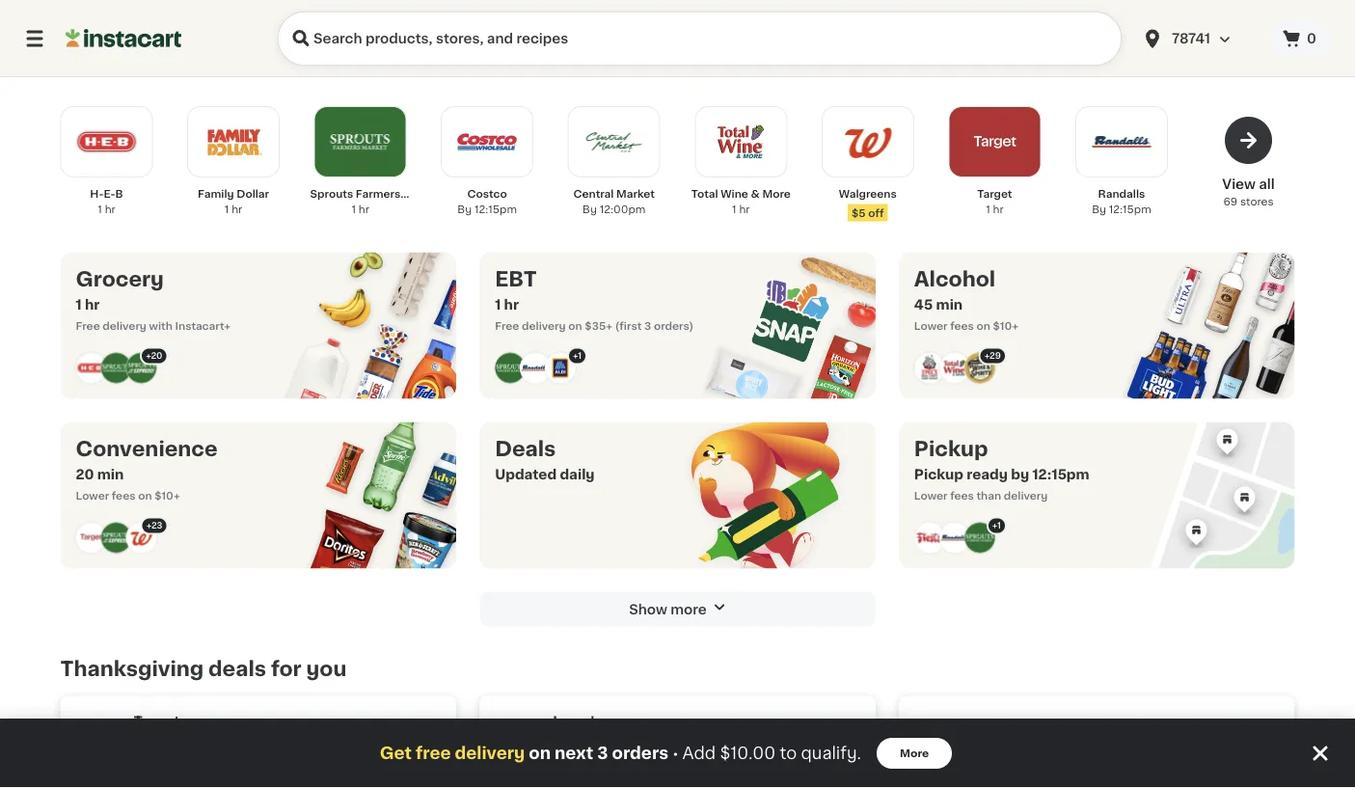 Task type: vqa. For each thing, say whether or not it's contained in the screenshot.
Family within Family Dollar 1 hr
yes



Task type: locate. For each thing, give the bounding box(es) containing it.
0 horizontal spatial 3
[[598, 745, 608, 762]]

on for ebt
[[569, 320, 583, 331]]

ready
[[967, 468, 1008, 481]]

free for ebt
[[495, 320, 519, 331]]

fees inside pickup pickup ready by 12:15pm lower fees than delivery
[[951, 490, 974, 501]]

1 horizontal spatial 20
[[151, 351, 163, 360]]

2 free from the left
[[495, 320, 519, 331]]

2 items from the left
[[735, 740, 774, 753]]

sprouts express logo image down with
[[126, 353, 157, 384]]

0 vertical spatial dollar
[[237, 189, 269, 199]]

1 vertical spatial $5
[[136, 740, 153, 753]]

add
[[683, 745, 716, 762]]

lower for alcohol
[[915, 320, 948, 331]]

by
[[458, 204, 472, 215], [583, 204, 597, 215], [1092, 204, 1107, 215], [565, 761, 583, 774]]

off for $5 off thanksgiving essentials items
[[157, 740, 177, 753]]

+ right total wine & more logo
[[985, 351, 990, 360]]

1 vertical spatial $10+
[[155, 490, 180, 501]]

+ down ebt 1 hr free delivery on $35+ (first 3 orders)
[[573, 351, 578, 360]]

1 vertical spatial 3
[[598, 745, 608, 762]]

1 items from the left
[[350, 740, 389, 753]]

by inside $10 off cleaning supplies items by 12:00pm
[[565, 761, 583, 774]]

e-
[[104, 189, 115, 199]]

0 vertical spatial $5
[[852, 207, 866, 218]]

1 vertical spatial family
[[973, 724, 1020, 738]]

2 pickup from the top
[[915, 468, 964, 481]]

0 vertical spatial sprouts express logo image
[[126, 353, 157, 384]]

family
[[198, 189, 234, 199], [973, 724, 1020, 738]]

0 horizontal spatial 12:15pm
[[475, 204, 517, 215]]

1 down family dollar image
[[225, 204, 229, 215]]

by down '$10'
[[565, 761, 583, 774]]

78741 button
[[1130, 12, 1269, 66]]

delivery inside 'grocery 1 hr free delivery with instacart+'
[[103, 320, 147, 331]]

market right farmers
[[403, 189, 442, 199]]

family dollar image
[[201, 109, 266, 175]]

on up + 23
[[138, 490, 152, 501]]

randalls logo image for pickup
[[940, 523, 971, 553]]

0 horizontal spatial + 1
[[573, 351, 582, 360]]

1 horizontal spatial free
[[495, 320, 519, 331]]

•
[[673, 746, 679, 761]]

1 horizontal spatial market
[[617, 189, 655, 199]]

0 horizontal spatial dollar
[[237, 189, 269, 199]]

off down the thanksgiving deals for you
[[157, 740, 177, 753]]

sprouts farmers market logo image left aldi logo
[[495, 353, 526, 384]]

+ down convenience 20 min lower fees on $10+
[[146, 521, 151, 530]]

on inside alcohol 45 min lower fees on $10+
[[977, 320, 991, 331]]

off right '$10'
[[582, 740, 602, 753]]

0 vertical spatial + 1
[[573, 351, 582, 360]]

min down 'alcohol'
[[936, 298, 963, 311]]

1 right aldi logo
[[578, 351, 582, 360]]

show
[[629, 603, 668, 616]]

20 inside convenience 20 min lower fees on $10+
[[76, 468, 94, 481]]

all
[[1260, 178, 1275, 191]]

central market by 12:00pm
[[574, 189, 655, 215]]

12:15pm inside costco by 12:15pm
[[475, 204, 517, 215]]

get free delivery on next 3 orders • add $10.00 to qualify.
[[380, 745, 862, 762]]

stores
[[1241, 196, 1274, 207]]

1 vertical spatial pickup
[[915, 468, 964, 481]]

on inside ebt 1 hr free delivery on $35+ (first 3 orders)
[[569, 320, 583, 331]]

show more
[[629, 603, 707, 616]]

farmers
[[356, 189, 401, 199]]

pickup
[[915, 439, 989, 459], [915, 468, 964, 481]]

1 down ebt
[[495, 298, 501, 311]]

0 horizontal spatial randalls logo image
[[520, 353, 551, 384]]

hr inside ebt 1 hr free delivery on $35+ (first 3 orders)
[[504, 298, 519, 311]]

sprouts express logo image left + 23
[[101, 523, 132, 553]]

3 right (first
[[645, 320, 652, 331]]

pickup heading
[[915, 438, 1090, 461]]

sprouts farmers market logo image
[[101, 353, 132, 384], [495, 353, 526, 384], [965, 523, 996, 553]]

free
[[416, 745, 451, 762]]

target 1 hr
[[978, 189, 1013, 215]]

3 inside treatment tracker modal dialog
[[598, 745, 608, 762]]

target down target image
[[978, 189, 1013, 199]]

0 horizontal spatial min
[[97, 468, 124, 481]]

20
[[151, 351, 163, 360], [76, 468, 94, 481]]

spec's logo image
[[915, 353, 945, 384]]

0 vertical spatial more
[[763, 189, 791, 199]]

qualify.
[[801, 745, 862, 762]]

items right essentials at bottom left
[[350, 740, 389, 753]]

12:00pm down central
[[600, 204, 646, 215]]

h-e-b 1 hr
[[90, 189, 123, 215]]

deals updated daily
[[495, 439, 595, 481]]

1
[[98, 204, 102, 215], [225, 204, 229, 215], [352, 204, 356, 215], [732, 204, 737, 215], [986, 204, 991, 215], [76, 298, 82, 311], [495, 298, 501, 311], [578, 351, 582, 360], [998, 521, 1001, 530]]

1 free from the left
[[76, 320, 100, 331]]

20 for +
[[151, 351, 163, 360]]

randalls logo image up deals heading on the left of the page
[[520, 353, 551, 384]]

fees
[[951, 320, 974, 331], [112, 490, 136, 501], [951, 490, 974, 501]]

on up + 29
[[977, 320, 991, 331]]

items
[[350, 740, 389, 753], [735, 740, 774, 753]]

1 down wine
[[732, 204, 737, 215]]

+ 1
[[573, 351, 582, 360], [993, 521, 1001, 530]]

0 vertical spatial $10+
[[993, 320, 1019, 331]]

target image
[[962, 109, 1028, 175]]

on inside treatment tracker modal dialog
[[529, 745, 551, 762]]

more right &
[[763, 189, 791, 199]]

free
[[76, 320, 100, 331], [495, 320, 519, 331]]

1 vertical spatial dollar
[[1023, 724, 1066, 738]]

1 vertical spatial sprouts express logo image
[[101, 523, 132, 553]]

randalls by 12:15pm
[[1092, 189, 1152, 215]]

pickup left ready
[[915, 468, 964, 481]]

costco image
[[455, 109, 520, 175]]

0 horizontal spatial market
[[403, 189, 442, 199]]

1 horizontal spatial family
[[973, 724, 1020, 738]]

target: fast delivery logo image
[[76, 523, 107, 553]]

0 vertical spatial target
[[978, 189, 1013, 199]]

&
[[751, 189, 760, 199]]

on left '$35+'
[[569, 320, 583, 331]]

+ 1 down ebt 1 hr free delivery on $35+ (first 3 orders)
[[573, 351, 582, 360]]

items for $10 off cleaning supplies items by 12:00pm
[[735, 740, 774, 753]]

dollar for family dollar 1 hr
[[237, 189, 269, 199]]

1 market from the left
[[403, 189, 442, 199]]

items for $5 off thanksgiving essentials items
[[350, 740, 389, 753]]

more inside total wine & more 1 hr
[[763, 189, 791, 199]]

hr inside h-e-b 1 hr
[[105, 204, 116, 215]]

treatment tracker modal dialog
[[0, 719, 1356, 788]]

wine
[[721, 189, 749, 199]]

1 horizontal spatial more
[[900, 748, 929, 759]]

+ 23
[[146, 521, 163, 530]]

hr down e-
[[105, 204, 116, 215]]

delivery left with
[[103, 320, 147, 331]]

$10+ up 29
[[993, 320, 1019, 331]]

0 horizontal spatial $5
[[136, 740, 153, 753]]

fees up total wine & more logo
[[951, 320, 974, 331]]

$10
[[555, 740, 579, 753]]

free for grocery
[[76, 320, 100, 331]]

family for family dollar
[[973, 724, 1020, 738]]

get
[[380, 745, 412, 762]]

0 vertical spatial randalls logo image
[[520, 353, 551, 384]]

12:15pm inside randalls by 12:15pm
[[1109, 204, 1152, 215]]

1 horizontal spatial items
[[735, 740, 774, 753]]

1 vertical spatial target
[[134, 715, 180, 728]]

1 vertical spatial 20
[[76, 468, 94, 481]]

12:00pm
[[600, 204, 646, 215], [587, 761, 645, 774]]

with
[[149, 320, 173, 331]]

0 vertical spatial family
[[198, 189, 234, 199]]

lower inside convenience 20 min lower fees on $10+
[[76, 490, 109, 501]]

1 horizontal spatial dollar
[[1023, 724, 1066, 738]]

1 vertical spatial + 1
[[993, 521, 1001, 530]]

0 vertical spatial min
[[936, 298, 963, 311]]

orders
[[612, 745, 669, 762]]

hr down wine
[[740, 204, 750, 215]]

items inside $10 off cleaning supplies items by 12:00pm
[[735, 740, 774, 753]]

off down the 'walgreens'
[[869, 207, 884, 218]]

12:15pm right by
[[1033, 468, 1090, 481]]

12:15pm
[[475, 204, 517, 215], [1109, 204, 1152, 215], [1033, 468, 1090, 481]]

to
[[780, 745, 797, 762]]

target
[[978, 189, 1013, 199], [134, 715, 180, 728]]

items left to at right bottom
[[735, 740, 774, 753]]

+ 29
[[985, 351, 1001, 360]]

78741 button
[[1142, 12, 1257, 66]]

sprouts express logo image
[[126, 353, 157, 384], [101, 523, 132, 553]]

alcohol heading
[[915, 268, 1019, 291]]

dollar
[[237, 189, 269, 199], [1023, 724, 1066, 738]]

fiesta mart logo image
[[915, 523, 945, 553]]

target down the thanksgiving deals for you
[[134, 715, 180, 728]]

1 horizontal spatial sprouts farmers market logo image
[[495, 353, 526, 384]]

aldi logo image
[[545, 353, 576, 384]]

20 for convenience
[[76, 468, 94, 481]]

12:15pm down costco
[[475, 204, 517, 215]]

market inside central market by 12:00pm
[[617, 189, 655, 199]]

0 vertical spatial pickup
[[915, 439, 989, 459]]

lower inside alcohol 45 min lower fees on $10+
[[915, 320, 948, 331]]

2 horizontal spatial off
[[869, 207, 884, 218]]

hr down the "grocery"
[[85, 298, 100, 311]]

free up h-e-b logo
[[76, 320, 100, 331]]

more
[[671, 603, 707, 616]]

min for alcohol
[[936, 298, 963, 311]]

market inside sprouts farmers market 1 hr
[[403, 189, 442, 199]]

convenience heading
[[76, 438, 218, 461]]

0 vertical spatial 3
[[645, 320, 652, 331]]

fees inside convenience 20 min lower fees on $10+
[[112, 490, 136, 501]]

$10+ inside alcohol 45 min lower fees on $10+
[[993, 320, 1019, 331]]

$10+ inside convenience 20 min lower fees on $10+
[[155, 490, 180, 501]]

0 horizontal spatial family
[[198, 189, 234, 199]]

+ 1 down than
[[993, 521, 1001, 530]]

on left '$10'
[[529, 745, 551, 762]]

delivery
[[103, 320, 147, 331], [522, 320, 566, 331], [1004, 490, 1048, 501], [455, 745, 525, 762]]

target for target
[[134, 715, 180, 728]]

0 horizontal spatial free
[[76, 320, 100, 331]]

hr down ebt
[[504, 298, 519, 311]]

1 horizontal spatial off
[[582, 740, 602, 753]]

$5
[[852, 207, 866, 218], [136, 740, 153, 753]]

1 horizontal spatial min
[[936, 298, 963, 311]]

0 horizontal spatial 20
[[76, 468, 94, 481]]

3
[[645, 320, 652, 331], [598, 745, 608, 762]]

by inside central market by 12:00pm
[[583, 204, 597, 215]]

+ for pickup
[[993, 521, 998, 530]]

delivery down by
[[1004, 490, 1048, 501]]

randalls image
[[1089, 109, 1155, 175]]

thanksgiving
[[60, 659, 204, 679], [180, 740, 272, 753]]

1 horizontal spatial 12:15pm
[[1033, 468, 1090, 481]]

1 pickup from the top
[[915, 439, 989, 459]]

0 vertical spatial thanksgiving
[[60, 659, 204, 679]]

1 horizontal spatial $5
[[852, 207, 866, 218]]

+ for grocery
[[146, 351, 151, 360]]

convenience
[[76, 439, 218, 459]]

1 down target image
[[986, 204, 991, 215]]

sprouts
[[310, 189, 353, 199]]

hr down farmers
[[359, 204, 369, 215]]

by down costco
[[458, 204, 472, 215]]

1 horizontal spatial $10+
[[993, 320, 1019, 331]]

family inside family dollar link
[[973, 724, 1020, 738]]

+ 1 for pickup
[[993, 521, 1001, 530]]

lower up fiesta mart logo
[[915, 490, 948, 501]]

randalls logo image down ready
[[940, 523, 971, 553]]

69
[[1224, 196, 1238, 207]]

12:00pm inside central market by 12:00pm
[[600, 204, 646, 215]]

view
[[1223, 178, 1256, 191]]

by down central
[[583, 204, 597, 215]]

more right qualify.
[[900, 748, 929, 759]]

1 vertical spatial min
[[97, 468, 124, 481]]

+ down with
[[146, 351, 151, 360]]

0 horizontal spatial items
[[350, 740, 389, 753]]

1 vertical spatial 12:00pm
[[587, 761, 645, 774]]

None search field
[[278, 12, 1122, 66]]

min down convenience
[[97, 468, 124, 481]]

1 horizontal spatial target
[[978, 189, 1013, 199]]

free inside ebt 1 hr free delivery on $35+ (first 3 orders)
[[495, 320, 519, 331]]

than
[[977, 490, 1002, 501]]

3 right next
[[598, 745, 608, 762]]

0 vertical spatial 20
[[151, 351, 163, 360]]

1 horizontal spatial 3
[[645, 320, 652, 331]]

0 horizontal spatial more
[[763, 189, 791, 199]]

by down the randalls
[[1092, 204, 1107, 215]]

central
[[574, 189, 614, 199]]

0 vertical spatial 12:00pm
[[600, 204, 646, 215]]

delivery inside pickup pickup ready by 12:15pm lower fees than delivery
[[1004, 490, 1048, 501]]

pickup up ready
[[915, 439, 989, 459]]

0 horizontal spatial $10+
[[155, 490, 180, 501]]

by inside randalls by 12:15pm
[[1092, 204, 1107, 215]]

h e b image
[[74, 109, 139, 175]]

1 down h-
[[98, 204, 102, 215]]

on
[[569, 320, 583, 331], [977, 320, 991, 331], [138, 490, 152, 501], [529, 745, 551, 762]]

on inside convenience 20 min lower fees on $10+
[[138, 490, 152, 501]]

delivery up aldi logo
[[522, 320, 566, 331]]

market
[[403, 189, 442, 199], [617, 189, 655, 199]]

off inside $10 off cleaning supplies items by 12:00pm
[[582, 740, 602, 753]]

20 up 'target: fast delivery logo'
[[76, 468, 94, 481]]

off
[[869, 207, 884, 218], [157, 740, 177, 753], [582, 740, 602, 753]]

$10+ up 23
[[155, 490, 180, 501]]

min
[[936, 298, 963, 311], [97, 468, 124, 481]]

12:15pm down the randalls
[[1109, 204, 1152, 215]]

delivery right 'free'
[[455, 745, 525, 762]]

total wine & more 1 hr
[[692, 189, 791, 215]]

deals heading
[[495, 438, 595, 461]]

fees up walgreens logo
[[112, 490, 136, 501]]

1 vertical spatial thanksgiving
[[180, 740, 272, 753]]

free inside 'grocery 1 hr free delivery with instacart+'
[[76, 320, 100, 331]]

h-
[[90, 189, 104, 199]]

20 down with
[[151, 351, 163, 360]]

1 vertical spatial more
[[900, 748, 929, 759]]

family for family dollar 1 hr
[[198, 189, 234, 199]]

free down ebt
[[495, 320, 519, 331]]

fees for convenience
[[112, 490, 136, 501]]

12:00pm down cleaning
[[587, 761, 645, 774]]

1 inside sprouts farmers market 1 hr
[[352, 204, 356, 215]]

instacart+
[[175, 320, 231, 331]]

2 market from the left
[[617, 189, 655, 199]]

1 horizontal spatial randalls logo image
[[940, 523, 971, 553]]

more
[[763, 189, 791, 199], [900, 748, 929, 759]]

1 vertical spatial randalls logo image
[[940, 523, 971, 553]]

lower
[[915, 320, 948, 331], [76, 490, 109, 501], [915, 490, 948, 501]]

fees inside alcohol 45 min lower fees on $10+
[[951, 320, 974, 331]]

2 horizontal spatial 12:15pm
[[1109, 204, 1152, 215]]

sprouts farmers market logo image down than
[[965, 523, 996, 553]]

1 down the "grocery"
[[76, 298, 82, 311]]

0 horizontal spatial off
[[157, 740, 177, 753]]

dollar inside family dollar 1 hr
[[237, 189, 269, 199]]

market right central
[[617, 189, 655, 199]]

on for alcohol
[[977, 320, 991, 331]]

fees left than
[[951, 490, 974, 501]]

min inside convenience 20 min lower fees on $10+
[[97, 468, 124, 481]]

hr down target image
[[993, 204, 1004, 215]]

lower up 'target: fast delivery logo'
[[76, 490, 109, 501]]

1 horizontal spatial + 1
[[993, 521, 1001, 530]]

1 down sprouts at the left
[[352, 204, 356, 215]]

lower down 45
[[915, 320, 948, 331]]

0 horizontal spatial target
[[134, 715, 180, 728]]

sprouts farmers market image
[[328, 109, 393, 175]]

min inside alcohol 45 min lower fees on $10+
[[936, 298, 963, 311]]

hr inside 'grocery 1 hr free delivery with instacart+'
[[85, 298, 100, 311]]

sprouts farmers market logo image left + 20
[[101, 353, 132, 384]]

randalls logo image
[[520, 353, 551, 384], [940, 523, 971, 553]]

hr down family dollar image
[[232, 204, 242, 215]]

delivery inside ebt 1 hr free delivery on $35+ (first 3 orders)
[[522, 320, 566, 331]]

family inside family dollar 1 hr
[[198, 189, 234, 199]]

+ down than
[[993, 521, 998, 530]]



Task type: describe. For each thing, give the bounding box(es) containing it.
ebt 1 hr free delivery on $35+ (first 3 orders)
[[495, 269, 694, 331]]

total wine & more logo image
[[940, 353, 971, 384]]

(first
[[615, 320, 642, 331]]

ebt heading
[[495, 268, 694, 291]]

essentials
[[276, 740, 347, 753]]

sprouts farmers market 1 hr
[[310, 189, 442, 215]]

+ for convenience
[[146, 521, 151, 530]]

daily
[[560, 468, 595, 481]]

walgreens
[[839, 189, 897, 199]]

+ 1 for ebt
[[573, 351, 582, 360]]

off for $10 off cleaning supplies items by 12:00pm
[[582, 740, 602, 753]]

family dollar link
[[899, 696, 1295, 788]]

lowe's
[[553, 715, 602, 728]]

deals
[[209, 659, 266, 679]]

travis heights wine & spirits logo image
[[965, 353, 996, 384]]

b
[[115, 189, 123, 199]]

alcohol 45 min lower fees on $10+
[[915, 269, 1019, 331]]

+ for alcohol
[[985, 351, 990, 360]]

12:15pm for costco
[[475, 204, 517, 215]]

min for convenience
[[97, 468, 124, 481]]

+ for ebt
[[573, 351, 578, 360]]

deals
[[495, 439, 556, 459]]

off inside walgreens $5 off
[[869, 207, 884, 218]]

$5 inside walgreens $5 off
[[852, 207, 866, 218]]

+ 20
[[146, 351, 163, 360]]

12:15pm inside pickup pickup ready by 12:15pm lower fees than delivery
[[1033, 468, 1090, 481]]

costco by 12:15pm
[[458, 189, 517, 215]]

1 down than
[[998, 521, 1001, 530]]

45
[[915, 298, 933, 311]]

by
[[1011, 468, 1030, 481]]

0 horizontal spatial sprouts farmers market logo image
[[101, 353, 132, 384]]

alcohol
[[915, 269, 996, 289]]

12:00pm inside $10 off cleaning supplies items by 12:00pm
[[587, 761, 645, 774]]

2 horizontal spatial sprouts farmers market logo image
[[965, 523, 996, 553]]

on for convenience
[[138, 490, 152, 501]]

12:15pm for randalls
[[1109, 204, 1152, 215]]

78741
[[1172, 32, 1211, 45]]

next
[[555, 745, 594, 762]]

29
[[990, 351, 1001, 360]]

total wine & more image
[[709, 109, 774, 175]]

1 inside 'grocery 1 hr free delivery with instacart+'
[[76, 298, 82, 311]]

randalls logo image for ebt
[[520, 353, 551, 384]]

lower for convenience
[[76, 490, 109, 501]]

updated
[[495, 468, 557, 481]]

h-e-b logo image
[[76, 353, 107, 384]]

central market image
[[582, 109, 647, 175]]

target for target 1 hr
[[978, 189, 1013, 199]]

grocery
[[76, 269, 164, 289]]

show more button
[[480, 592, 876, 627]]

1 inside target 1 hr
[[986, 204, 991, 215]]

grocery heading
[[76, 268, 231, 291]]

hr inside target 1 hr
[[993, 204, 1004, 215]]

3 inside ebt 1 hr free delivery on $35+ (first 3 orders)
[[645, 320, 652, 331]]

$5 off thanksgiving essentials items
[[136, 740, 389, 753]]

walgreens $5 off
[[839, 189, 897, 218]]

family dollar 1 hr
[[198, 189, 269, 215]]

fees for alcohol
[[951, 320, 974, 331]]

family dollar
[[973, 724, 1066, 738]]

instacart image
[[66, 27, 181, 50]]

1 inside total wine & more 1 hr
[[732, 204, 737, 215]]

for
[[271, 659, 302, 679]]

$10 off cleaning supplies items by 12:00pm
[[555, 740, 774, 774]]

walgreens image
[[835, 109, 901, 175]]

thanksgiving deals for you
[[60, 659, 347, 679]]

hr inside family dollar 1 hr
[[232, 204, 242, 215]]

total
[[692, 189, 719, 199]]

cleaning
[[606, 740, 668, 753]]

view all 69 stores
[[1223, 178, 1275, 207]]

randalls
[[1099, 189, 1146, 199]]

dollar for family dollar
[[1023, 724, 1066, 738]]

$10.00
[[720, 745, 776, 762]]

hr inside total wine & more 1 hr
[[740, 204, 750, 215]]

lower inside pickup pickup ready by 12:15pm lower fees than delivery
[[915, 490, 948, 501]]

more inside more button
[[900, 748, 929, 759]]

more button
[[877, 738, 953, 769]]

delivery inside treatment tracker modal dialog
[[455, 745, 525, 762]]

0
[[1308, 32, 1317, 45]]

walgreens logo image
[[126, 523, 157, 553]]

0 button
[[1269, 19, 1333, 58]]

costco
[[467, 189, 507, 199]]

ebt
[[495, 269, 537, 289]]

hr inside sprouts farmers market 1 hr
[[359, 204, 369, 215]]

you
[[306, 659, 347, 679]]

1 inside h-e-b 1 hr
[[98, 204, 102, 215]]

orders)
[[654, 320, 694, 331]]

by inside costco by 12:15pm
[[458, 204, 472, 215]]

Search field
[[278, 12, 1122, 66]]

$10+ for convenience
[[155, 490, 180, 501]]

1 inside family dollar 1 hr
[[225, 204, 229, 215]]

pickup pickup ready by 12:15pm lower fees than delivery
[[915, 439, 1090, 501]]

1 inside ebt 1 hr free delivery on $35+ (first 3 orders)
[[495, 298, 501, 311]]

$10+ for alcohol
[[993, 320, 1019, 331]]

$35+
[[585, 320, 613, 331]]

23
[[151, 521, 163, 530]]

grocery 1 hr free delivery with instacart+
[[76, 269, 231, 331]]

convenience 20 min lower fees on $10+
[[76, 439, 218, 501]]

supplies
[[671, 740, 732, 753]]



